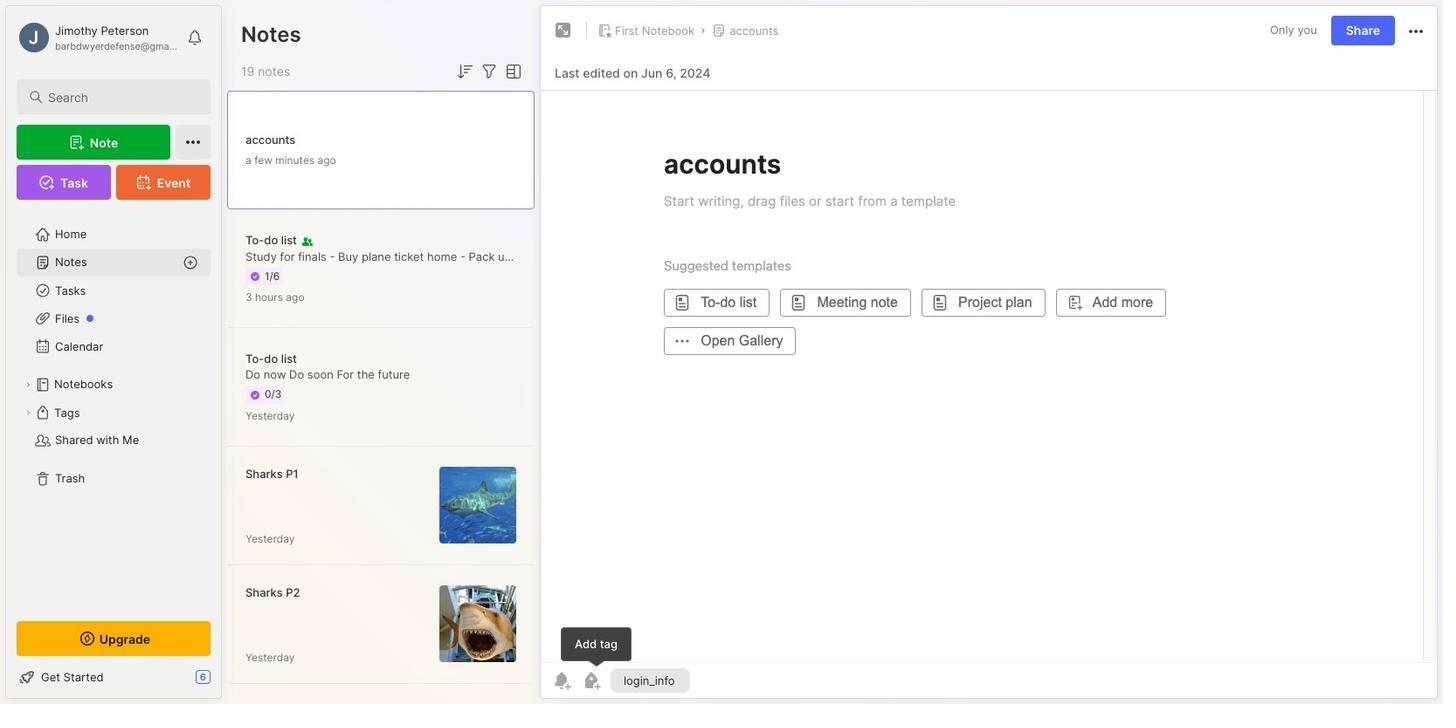Task type: locate. For each thing, give the bounding box(es) containing it.
View options field
[[500, 61, 524, 82]]

1 thumbnail image from the top
[[439, 467, 516, 544]]

1 vertical spatial thumbnail image
[[439, 586, 516, 663]]

0 vertical spatial thumbnail image
[[439, 467, 516, 544]]

thumbnail image
[[439, 467, 516, 544], [439, 586, 516, 663]]

note window element
[[540, 5, 1438, 704]]

2 thumbnail image from the top
[[439, 586, 516, 663]]

Help and Learning task checklist field
[[6, 664, 221, 692]]

Sort options field
[[454, 61, 475, 82]]

add a reminder image
[[551, 671, 572, 692]]

tree
[[6, 211, 221, 606]]

Add tag field
[[622, 674, 679, 689]]

click to collapse image
[[221, 673, 234, 694]]

More actions field
[[1406, 19, 1426, 42]]

None search field
[[48, 86, 195, 107]]

expand notebooks image
[[23, 380, 33, 390]]

tooltip
[[561, 628, 632, 668]]

add filters image
[[479, 61, 500, 82]]



Task type: vqa. For each thing, say whether or not it's contained in the screenshot.
UNDERLINE icon
no



Task type: describe. For each thing, give the bounding box(es) containing it.
Account field
[[17, 20, 178, 55]]

main element
[[0, 0, 227, 705]]

more actions image
[[1406, 21, 1426, 42]]

expand note image
[[553, 20, 574, 41]]

Add filters field
[[479, 61, 500, 82]]

Search text field
[[48, 89, 195, 106]]

add tag image
[[581, 671, 602, 692]]

expand tags image
[[23, 408, 33, 418]]

tree inside main element
[[6, 211, 221, 606]]

none search field inside main element
[[48, 86, 195, 107]]

Note Editor text field
[[541, 90, 1437, 663]]



